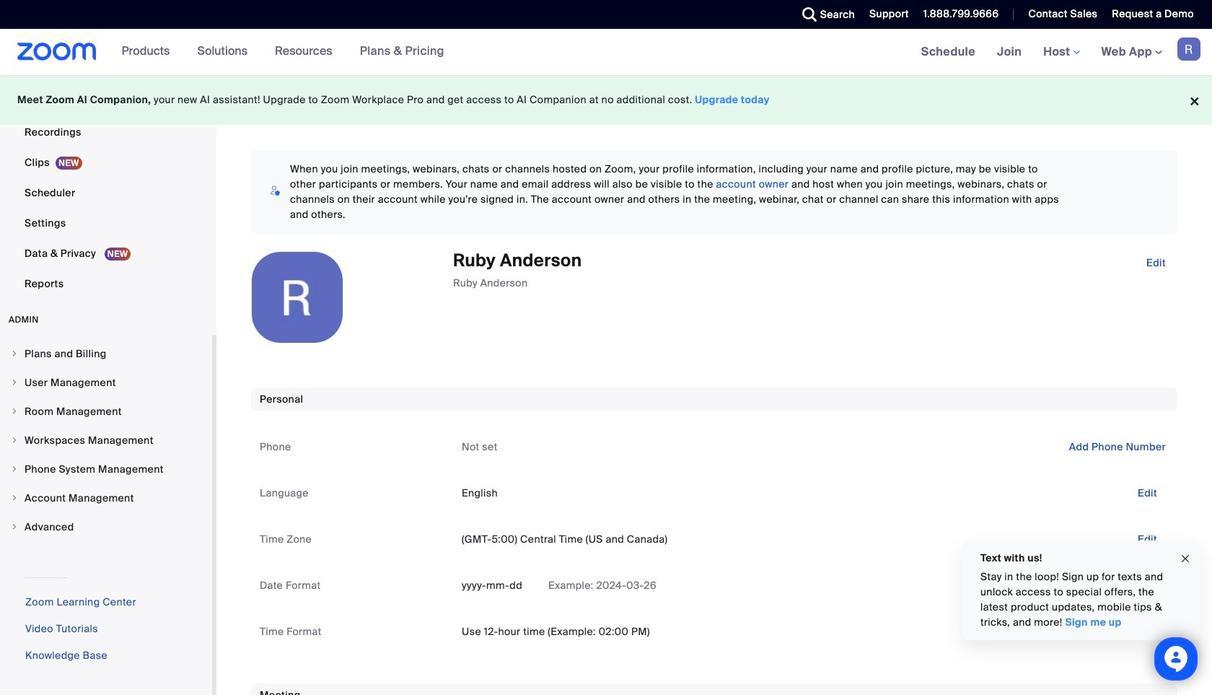 Task type: vqa. For each thing, say whether or not it's contained in the screenshot.
menu item
yes



Task type: locate. For each thing, give the bounding box(es) containing it.
1 menu item from the top
[[0, 340, 212, 367]]

banner
[[0, 29, 1213, 76]]

1 vertical spatial right image
[[10, 436, 19, 445]]

1 right image from the top
[[10, 407, 19, 416]]

right image for seventh menu item from the bottom of the admin menu menu
[[10, 349, 19, 358]]

0 vertical spatial right image
[[10, 407, 19, 416]]

footer
[[0, 75, 1213, 125]]

4 menu item from the top
[[0, 427, 212, 454]]

4 right image from the top
[[10, 494, 19, 502]]

meetings navigation
[[911, 29, 1213, 76]]

3 right image from the top
[[10, 465, 19, 474]]

menu item
[[0, 340, 212, 367], [0, 369, 212, 396], [0, 398, 212, 425], [0, 427, 212, 454], [0, 455, 212, 483], [0, 484, 212, 512], [0, 513, 212, 541]]

personal menu menu
[[0, 0, 212, 300]]

right image for 3rd menu item from the bottom of the admin menu menu
[[10, 465, 19, 474]]

2 right image from the top
[[10, 378, 19, 387]]

right image for 1st menu item from the bottom of the admin menu menu
[[10, 523, 19, 531]]

admin menu menu
[[0, 340, 212, 542]]

right image
[[10, 349, 19, 358], [10, 378, 19, 387], [10, 465, 19, 474], [10, 494, 19, 502], [10, 523, 19, 531]]

2 right image from the top
[[10, 436, 19, 445]]

1 right image from the top
[[10, 349, 19, 358]]

5 right image from the top
[[10, 523, 19, 531]]

edit user photo image
[[286, 291, 309, 304]]

right image
[[10, 407, 19, 416], [10, 436, 19, 445]]

right image for second menu item from the top
[[10, 378, 19, 387]]



Task type: describe. For each thing, give the bounding box(es) containing it.
7 menu item from the top
[[0, 513, 212, 541]]

zoom logo image
[[17, 43, 96, 61]]

2 menu item from the top
[[0, 369, 212, 396]]

product information navigation
[[111, 29, 455, 75]]

profile picture image
[[1178, 38, 1201, 61]]

6 menu item from the top
[[0, 484, 212, 512]]

3 menu item from the top
[[0, 398, 212, 425]]

right image for second menu item from the bottom of the admin menu menu
[[10, 494, 19, 502]]

5 menu item from the top
[[0, 455, 212, 483]]

user photo image
[[252, 252, 343, 343]]

right image for 4th menu item from the top
[[10, 436, 19, 445]]

close image
[[1180, 550, 1192, 567]]

right image for fifth menu item from the bottom
[[10, 407, 19, 416]]



